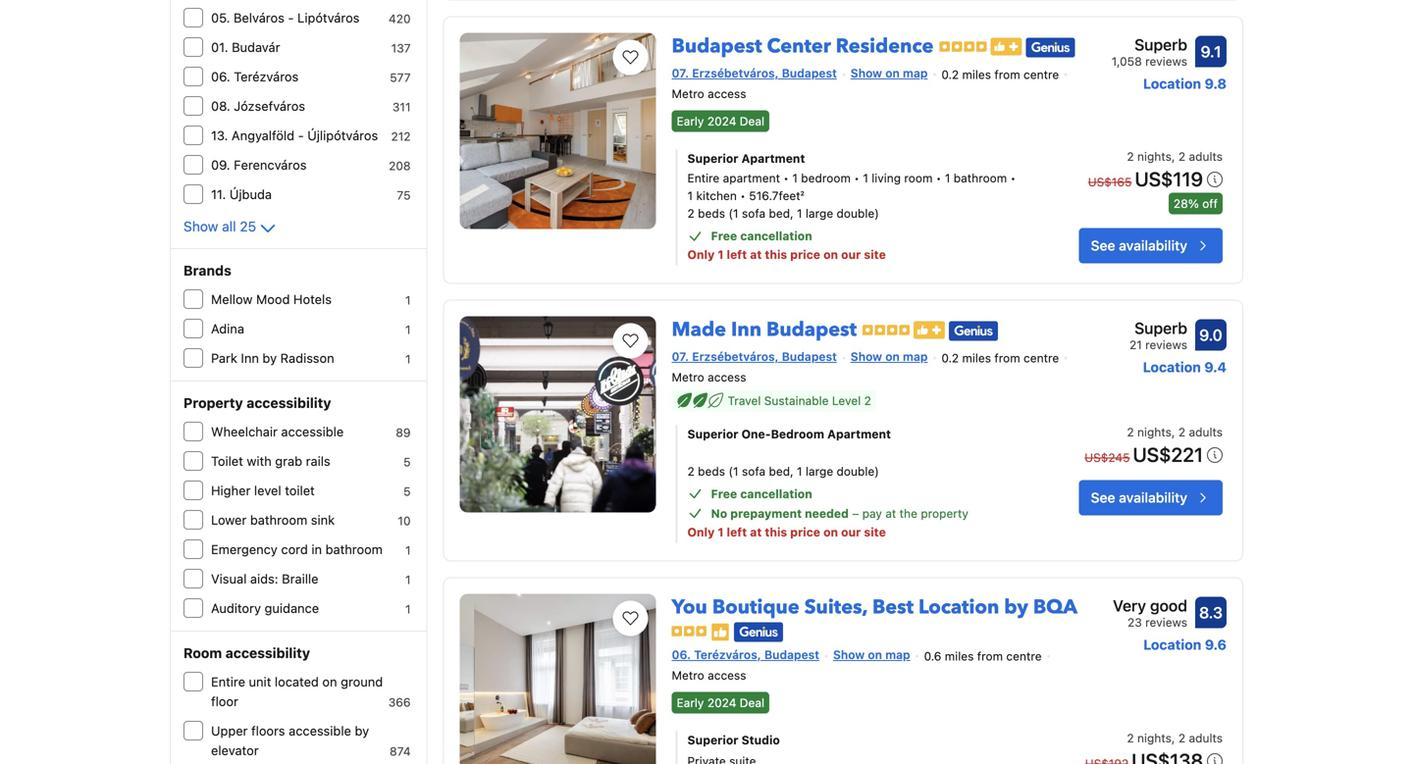 Task type: describe. For each thing, give the bounding box(es) containing it.
no
[[711, 507, 728, 521]]

this property is part of our preferred plus programme. it is committed to providing outstanding service and excellent value. it will pay us a higher commission if you make a booking. image for budapest
[[914, 321, 945, 339]]

apartment
[[723, 172, 780, 185]]

újbuda
[[230, 187, 272, 202]]

superior for you
[[688, 734, 739, 748]]

park
[[211, 351, 237, 366]]

reviews inside very good 23 reviews
[[1146, 616, 1188, 630]]

0 vertical spatial apartment
[[742, 152, 805, 166]]

location up "0.6"
[[919, 594, 1000, 621]]

accessible inside upper floors accessible by elevator
[[289, 724, 351, 739]]

see availability link for us$119
[[1080, 228, 1223, 264]]

2 double) from the top
[[837, 465, 880, 479]]

kitchen
[[697, 189, 737, 203]]

09.
[[211, 158, 230, 172]]

property group
[[443, 0, 1244, 1]]

0 vertical spatial at
[[750, 248, 762, 262]]

mellow
[[211, 292, 253, 307]]

free cancellation for us$221
[[711, 487, 813, 501]]

reviews for made inn budapest
[[1146, 338, 1188, 352]]

miles for budapest
[[963, 352, 992, 365]]

show on map for residence
[[851, 66, 928, 80]]

superb 21 reviews
[[1130, 319, 1188, 352]]

wheelchair accessible
[[211, 425, 344, 439]]

nights for us$119
[[1138, 150, 1172, 164]]

made inn budapest link
[[672, 309, 857, 344]]

show on map for suites,
[[833, 649, 911, 662]]

see for us$221
[[1091, 490, 1116, 506]]

07. erzsébetváros, budapest for inn
[[672, 350, 837, 364]]

entire apartment • 1 bedroom • 1 living room • 1 bathroom • 1 kitchen • 516.7feet² 2 beds (1 sofa bed, 1 large double)
[[688, 172, 1016, 221]]

2024 for you
[[708, 697, 737, 711]]

metro for made inn budapest
[[672, 371, 705, 384]]

location for budapest
[[1143, 360, 1202, 376]]

visual
[[211, 572, 247, 587]]

park inn by radisson
[[211, 351, 334, 366]]

ground
[[341, 675, 383, 690]]

2 inside entire apartment • 1 bedroom • 1 living room • 1 bathroom • 1 kitchen • 516.7feet² 2 beds (1 sofa bed, 1 large double)
[[688, 207, 695, 221]]

free for us$119
[[711, 229, 738, 243]]

map for residence
[[903, 66, 928, 80]]

unit
[[249, 675, 271, 690]]

06. for 06. terézváros, budapest
[[672, 649, 691, 662]]

early for budapest
[[677, 115, 704, 128]]

centre for budapest center residence
[[1024, 68, 1060, 82]]

from for you boutique suites, best location by bqa
[[978, 650, 1003, 664]]

2 nights , 2 adults for us$221
[[1127, 425, 1223, 439]]

good
[[1151, 597, 1188, 615]]

erzsébetváros, for budapest
[[692, 66, 779, 80]]

free for us$221
[[711, 487, 738, 501]]

located
[[275, 675, 319, 690]]

budapest for inn
[[782, 350, 837, 364]]

mellow mood hotels
[[211, 292, 332, 307]]

superb element for made inn budapest
[[1130, 317, 1188, 340]]

mood
[[256, 292, 290, 307]]

budapest center residence image
[[460, 33, 656, 229]]

reviews for budapest center residence
[[1146, 55, 1188, 68]]

accessibility for property accessibility
[[247, 395, 331, 411]]

3 , from the top
[[1172, 732, 1176, 746]]

show for made
[[851, 350, 883, 364]]

accessibility for room accessibility
[[226, 645, 310, 662]]

toilet
[[211, 454, 243, 469]]

superior one-bedroom apartment link
[[688, 425, 1020, 443]]

off
[[1203, 197, 1218, 211]]

9.8
[[1205, 76, 1227, 92]]

deal for center
[[740, 115, 765, 128]]

access for made
[[708, 371, 747, 384]]

superb for made inn budapest
[[1135, 319, 1188, 338]]

28% off
[[1174, 197, 1218, 211]]

inn for budapest
[[731, 317, 762, 344]]

9.1
[[1201, 42, 1222, 61]]

very good 23 reviews
[[1113, 597, 1188, 630]]

05. belváros - lipótváros
[[211, 10, 360, 25]]

superior apartment link
[[688, 150, 1020, 168]]

8.3
[[1200, 604, 1223, 622]]

property
[[921, 507, 969, 521]]

2024 for budapest
[[708, 115, 737, 128]]

28%
[[1174, 197, 1200, 211]]

1 vertical spatial by
[[1005, 594, 1029, 621]]

toilet
[[285, 484, 315, 498]]

room
[[184, 645, 222, 662]]

06. terézváros, budapest
[[672, 649, 820, 662]]

superior for budapest
[[688, 152, 739, 166]]

suites,
[[805, 594, 868, 621]]

5 for higher level toilet
[[404, 485, 411, 499]]

double) inside entire apartment • 1 bedroom • 1 living room • 1 bathroom • 1 kitchen • 516.7feet² 2 beds (1 sofa bed, 1 large double)
[[837, 207, 880, 221]]

show inside dropdown button
[[184, 218, 218, 235]]

208
[[389, 159, 411, 173]]

centre for made inn budapest
[[1024, 352, 1060, 365]]

0.2 miles from centre metro access for budapest
[[672, 352, 1060, 384]]

2 vertical spatial bathroom
[[326, 542, 383, 557]]

superior one-bedroom apartment
[[688, 427, 891, 441]]

2 nights , 2 adults for us$119
[[1127, 150, 1223, 164]]

11. újbuda
[[211, 187, 272, 202]]

sofa inside entire apartment • 1 bedroom • 1 living room • 1 bathroom • 1 kitchen • 516.7feet² 2 beds (1 sofa bed, 1 large double)
[[742, 207, 766, 221]]

scored 9.0 element
[[1196, 320, 1227, 351]]

grab
[[275, 454, 302, 469]]

best
[[873, 594, 914, 621]]

show on map for budapest
[[851, 350, 928, 364]]

874
[[390, 745, 411, 759]]

ferencváros
[[234, 158, 307, 172]]

aids:
[[250, 572, 278, 587]]

0 vertical spatial by
[[263, 351, 277, 366]]

1 vertical spatial at
[[886, 507, 897, 521]]

11.
[[211, 187, 226, 202]]

access for you
[[708, 669, 747, 683]]

terézváros
[[234, 69, 299, 84]]

2 beds from the top
[[698, 465, 726, 479]]

emergency
[[211, 542, 278, 557]]

show for you
[[833, 649, 865, 662]]

budapest for center
[[782, 66, 837, 80]]

–
[[852, 507, 859, 521]]

2 only from the top
[[688, 526, 715, 539]]

9.4
[[1205, 360, 1227, 376]]

on up superior one-bedroom apartment link on the bottom of the page
[[886, 350, 900, 364]]

2 our from the top
[[842, 526, 861, 539]]

map for suites,
[[886, 649, 911, 662]]

bedroom
[[771, 427, 825, 441]]

us$245
[[1085, 451, 1131, 465]]

show all 25 button
[[184, 217, 280, 241]]

89
[[396, 426, 411, 440]]

us$119
[[1135, 168, 1204, 191]]

metro for you boutique suites, best location by bqa
[[672, 669, 705, 683]]

sustainable
[[765, 394, 829, 408]]

1 this from the top
[[765, 248, 788, 262]]

01.
[[211, 40, 228, 54]]

cord
[[281, 542, 308, 557]]

beds inside entire apartment • 1 bedroom • 1 living room • 1 bathroom • 1 kitchen • 516.7feet² 2 beds (1 sofa bed, 1 large double)
[[698, 207, 726, 221]]

entire for unit
[[211, 675, 245, 690]]

366
[[389, 696, 411, 710]]

the
[[900, 507, 918, 521]]

212
[[391, 130, 411, 143]]

higher
[[211, 484, 251, 498]]

2 this from the top
[[765, 526, 788, 539]]

one-
[[742, 427, 771, 441]]

centre for you boutique suites, best location by bqa
[[1007, 650, 1042, 664]]

2 large from the top
[[806, 465, 834, 479]]

budapest for boutique
[[765, 649, 820, 662]]

1 only 1 left at this price on our site from the top
[[688, 248, 886, 262]]

75
[[397, 188, 411, 202]]

0.6
[[924, 650, 942, 664]]

belváros
[[234, 10, 285, 25]]

you boutique suites, best location by bqa
[[672, 594, 1078, 621]]

residence
[[836, 33, 934, 60]]

08. józsefváros
[[211, 99, 305, 113]]

budapest center residence link
[[672, 25, 934, 60]]

cancellation for us$221
[[741, 487, 813, 501]]

1 vertical spatial apartment
[[828, 427, 891, 441]]

center
[[767, 33, 831, 60]]

3 nights from the top
[[1138, 732, 1172, 746]]

08.
[[211, 99, 230, 113]]

13. angyalföld - újlipótváros
[[211, 128, 378, 143]]

made inn budapest
[[672, 317, 857, 344]]

see availability for us$221
[[1091, 490, 1188, 506]]

311
[[393, 100, 411, 114]]

elevator
[[211, 744, 259, 758]]

miles for suites,
[[945, 650, 974, 664]]

this property is part of our preferred plus programme. it is committed to providing outstanding service and excellent value. it will pay us a higher commission if you make a booking. image for residence
[[991, 38, 1022, 55]]

this property is part of our preferred partner programme. it is committed to providing commendable service and good value. it will pay us a higher commission if you make a booking. image
[[711, 623, 730, 643]]

- for újlipótváros
[[298, 128, 304, 143]]



Task type: locate. For each thing, give the bounding box(es) containing it.
you boutique suites, best location by bqa image
[[460, 594, 656, 765]]

left down no
[[727, 526, 747, 539]]

availability
[[1119, 238, 1188, 254], [1119, 490, 1188, 506]]

access inside 0.6 miles from centre metro access
[[708, 669, 747, 683]]

nights for us$221
[[1138, 425, 1172, 439]]

1 large from the top
[[806, 207, 834, 221]]

1 horizontal spatial entire
[[688, 172, 720, 185]]

0 vertical spatial adults
[[1189, 150, 1223, 164]]

show on map down this property is part of our preferred plus programme. it is committed to providing outstanding service and excellent value. it will pay us a higher commission if you make a booking. icon
[[851, 350, 928, 364]]

2 cancellation from the top
[[741, 487, 813, 501]]

2 07. from the top
[[672, 350, 689, 364]]

06.
[[211, 69, 230, 84], [672, 649, 691, 662]]

show for budapest
[[851, 66, 883, 80]]

map for budapest
[[903, 350, 928, 364]]

1 5 from the top
[[404, 456, 411, 469]]

site down pay
[[864, 526, 886, 539]]

2 see from the top
[[1091, 490, 1116, 506]]

1 see from the top
[[1091, 238, 1116, 254]]

sofa down one-
[[742, 465, 766, 479]]

erzsébetváros, for made
[[692, 350, 779, 364]]

site
[[864, 248, 886, 262], [864, 526, 886, 539]]

3 2 nights , 2 adults from the top
[[1127, 732, 1223, 746]]

1 vertical spatial 06.
[[672, 649, 691, 662]]

1 vertical spatial large
[[806, 465, 834, 479]]

1 free cancellation from the top
[[711, 229, 813, 243]]

1 double) from the top
[[837, 207, 880, 221]]

1 0.2 from the top
[[942, 68, 959, 82]]

1 horizontal spatial bathroom
[[326, 542, 383, 557]]

2 free from the top
[[711, 487, 738, 501]]

2 0.2 from the top
[[942, 352, 959, 365]]

1 see availability from the top
[[1091, 238, 1188, 254]]

1 our from the top
[[842, 248, 861, 262]]

0 vertical spatial access
[[708, 87, 747, 101]]

metro up superior apartment
[[672, 87, 705, 101]]

large up 'needed'
[[806, 465, 834, 479]]

1 site from the top
[[864, 248, 886, 262]]

site down entire apartment • 1 bedroom • 1 living room • 1 bathroom • 1 kitchen • 516.7feet² 2 beds (1 sofa bed, 1 large double)
[[864, 248, 886, 262]]

deal up studio
[[740, 697, 765, 711]]

on down residence
[[886, 66, 900, 80]]

1 vertical spatial this
[[765, 526, 788, 539]]

1 vertical spatial inn
[[241, 351, 259, 366]]

deal up superior apartment
[[740, 115, 765, 128]]

1 vertical spatial metro
[[672, 371, 705, 384]]

superb up 1,058
[[1135, 36, 1188, 54]]

see
[[1091, 238, 1116, 254], [1091, 490, 1116, 506]]

by inside upper floors accessible by elevator
[[355, 724, 369, 739]]

access down terézváros, at the bottom
[[708, 669, 747, 683]]

adults up us$221
[[1189, 425, 1223, 439]]

location for suites,
[[1144, 637, 1202, 653]]

1 vertical spatial cancellation
[[741, 487, 813, 501]]

early up superior apartment
[[677, 115, 704, 128]]

metro down made
[[672, 371, 705, 384]]

0 vertical spatial entire
[[688, 172, 720, 185]]

see down us$165
[[1091, 238, 1116, 254]]

0 vertical spatial nights
[[1138, 150, 1172, 164]]

2 vertical spatial adults
[[1189, 732, 1223, 746]]

2 erzsébetváros, from the top
[[692, 350, 779, 364]]

free cancellation
[[711, 229, 813, 243], [711, 487, 813, 501]]

1 vertical spatial accessibility
[[226, 645, 310, 662]]

07. erzsébetváros, budapest down center on the top of page
[[672, 66, 837, 80]]

1 vertical spatial only
[[688, 526, 715, 539]]

level
[[832, 394, 861, 408]]

property
[[184, 395, 243, 411]]

2 bed, from the top
[[769, 465, 794, 479]]

this down prepayment
[[765, 526, 788, 539]]

0 vertical spatial centre
[[1024, 68, 1060, 82]]

1 vertical spatial sofa
[[742, 465, 766, 479]]

accessibility
[[247, 395, 331, 411], [226, 645, 310, 662]]

0 vertical spatial superb element
[[1112, 33, 1188, 57]]

07. erzsébetváros, budapest for center
[[672, 66, 837, 80]]

2 vertical spatial from
[[978, 650, 1003, 664]]

1 vertical spatial erzsébetváros,
[[692, 350, 779, 364]]

room
[[905, 172, 933, 185]]

price down 'needed'
[[791, 526, 821, 539]]

at left the
[[886, 507, 897, 521]]

this
[[765, 248, 788, 262], [765, 526, 788, 539]]

1 horizontal spatial 06.
[[672, 649, 691, 662]]

inn
[[731, 317, 762, 344], [241, 351, 259, 366]]

centre inside 0.6 miles from centre metro access
[[1007, 650, 1042, 664]]

double) down living at the top of page
[[837, 207, 880, 221]]

at
[[750, 248, 762, 262], [886, 507, 897, 521], [750, 526, 762, 539]]

show on map down you boutique suites, best location by bqa
[[833, 649, 911, 662]]

adults for us$119
[[1189, 150, 1223, 164]]

adina
[[211, 322, 244, 336]]

5 up 10
[[404, 485, 411, 499]]

0 vertical spatial 0.2 miles from centre metro access
[[672, 68, 1060, 101]]

access for budapest
[[708, 87, 747, 101]]

0 vertical spatial free
[[711, 229, 738, 243]]

1 vertical spatial 0.2 miles from centre metro access
[[672, 352, 1060, 384]]

entire inside entire unit located on ground floor 366
[[211, 675, 245, 690]]

0 vertical spatial free cancellation
[[711, 229, 813, 243]]

2 vertical spatial nights
[[1138, 732, 1172, 746]]

2 vertical spatial 2 nights , 2 adults
[[1127, 732, 1223, 746]]

0 vertical spatial see availability link
[[1080, 228, 1223, 264]]

1 vertical spatial see
[[1091, 490, 1116, 506]]

25
[[240, 218, 256, 235]]

1 (1 from the top
[[729, 207, 739, 221]]

06. up 08.
[[211, 69, 230, 84]]

2 access from the top
[[708, 371, 747, 384]]

0 horizontal spatial -
[[288, 10, 294, 25]]

2 left from the top
[[727, 526, 747, 539]]

2 0.2 miles from centre metro access from the top
[[672, 352, 1060, 384]]

2 see availability link from the top
[[1080, 480, 1223, 516]]

by down ground
[[355, 724, 369, 739]]

superb inside superb 1,058 reviews
[[1135, 36, 1188, 54]]

large
[[806, 207, 834, 221], [806, 465, 834, 479]]

2 vertical spatial at
[[750, 526, 762, 539]]

0.2
[[942, 68, 959, 82], [942, 352, 959, 365]]

0.6 miles from centre metro access
[[672, 650, 1042, 683]]

2 only 1 left at this price on our site from the top
[[688, 526, 886, 539]]

free cancellation up prepayment
[[711, 487, 813, 501]]

0 vertical spatial see
[[1091, 238, 1116, 254]]

sofa down 516.7feet²
[[742, 207, 766, 221]]

bed, down 516.7feet²
[[769, 207, 794, 221]]

budapest center residence
[[672, 33, 934, 60]]

0 vertical spatial map
[[903, 66, 928, 80]]

2 nights from the top
[[1138, 425, 1172, 439]]

cancellation
[[741, 229, 813, 243], [741, 487, 813, 501]]

0 vertical spatial our
[[842, 248, 861, 262]]

entire inside entire apartment • 1 bedroom • 1 living room • 1 bathroom • 1 kitchen • 516.7feet² 2 beds (1 sofa bed, 1 large double)
[[688, 172, 720, 185]]

entire up floor
[[211, 675, 245, 690]]

deal for boutique
[[740, 697, 765, 711]]

cancellation for us$119
[[741, 229, 813, 243]]

angyalföld
[[232, 128, 295, 143]]

0 vertical spatial bathroom
[[954, 172, 1007, 185]]

0 horizontal spatial 06.
[[211, 69, 230, 84]]

1 metro from the top
[[672, 87, 705, 101]]

reviews up location 9.4
[[1146, 338, 1188, 352]]

0.2 for made inn budapest
[[942, 352, 959, 365]]

accessibility up the unit
[[226, 645, 310, 662]]

2 horizontal spatial by
[[1005, 594, 1029, 621]]

budavár
[[232, 40, 280, 54]]

1 early from the top
[[677, 115, 704, 128]]

early for you
[[677, 697, 704, 711]]

superior left studio
[[688, 734, 739, 748]]

- right belváros at the top left of page
[[288, 10, 294, 25]]

1 access from the top
[[708, 87, 747, 101]]

0 vertical spatial 0.2
[[942, 68, 959, 82]]

location down very good 23 reviews
[[1144, 637, 1202, 653]]

from for made inn budapest
[[995, 352, 1021, 365]]

reviews
[[1146, 55, 1188, 68], [1146, 338, 1188, 352], [1146, 616, 1188, 630]]

erzsébetváros, down made inn budapest
[[692, 350, 779, 364]]

double)
[[837, 207, 880, 221], [837, 465, 880, 479]]

0 vertical spatial only 1 left at this price on our site
[[688, 248, 886, 262]]

0.2 miles from centre metro access for residence
[[672, 68, 1060, 101]]

1 superior from the top
[[688, 152, 739, 166]]

centre left 1,058
[[1024, 68, 1060, 82]]

1 vertical spatial (1
[[729, 465, 739, 479]]

accessible down entire unit located on ground floor 366
[[289, 724, 351, 739]]

1 superb from the top
[[1135, 36, 1188, 54]]

very good element
[[1113, 594, 1188, 618]]

1 erzsébetváros, from the top
[[692, 66, 779, 80]]

1 vertical spatial only 1 left at this price on our site
[[688, 526, 886, 539]]

wheelchair
[[211, 425, 278, 439]]

by left radisson
[[263, 351, 277, 366]]

bathroom inside entire apartment • 1 bedroom • 1 living room • 1 bathroom • 1 kitchen • 516.7feet² 2 beds (1 sofa bed, 1 large double)
[[954, 172, 1007, 185]]

1 bed, from the top
[[769, 207, 794, 221]]

early 2024 deal up superior apartment
[[677, 115, 765, 128]]

2 (1 from the top
[[729, 465, 739, 479]]

1 vertical spatial beds
[[698, 465, 726, 479]]

needed
[[805, 507, 849, 521]]

beds up no
[[698, 465, 726, 479]]

1 only from the top
[[688, 248, 715, 262]]

2 early 2024 deal from the top
[[677, 697, 765, 711]]

1 vertical spatial ,
[[1172, 425, 1176, 439]]

2 nights , 2 adults down location 9.6
[[1127, 732, 1223, 746]]

see down us$245
[[1091, 490, 1116, 506]]

10
[[398, 514, 411, 528]]

1 vertical spatial free cancellation
[[711, 487, 813, 501]]

2 2024 from the top
[[708, 697, 737, 711]]

double) down superior one-bedroom apartment link on the bottom of the page
[[837, 465, 880, 479]]

us$221
[[1133, 443, 1204, 466]]

0 vertical spatial reviews
[[1146, 55, 1188, 68]]

1 see availability link from the top
[[1080, 228, 1223, 264]]

brands
[[184, 263, 232, 279]]

living
[[872, 172, 901, 185]]

1 deal from the top
[[740, 115, 765, 128]]

reviews down good
[[1146, 616, 1188, 630]]

superb for budapest center residence
[[1135, 36, 1188, 54]]

, for us$221
[[1172, 425, 1176, 439]]

, up us$119
[[1172, 150, 1176, 164]]

this property is part of our preferred plus programme. it is committed to providing outstanding service and excellent value. it will pay us a higher commission if you make a booking. image
[[991, 38, 1022, 55], [991, 38, 1022, 55], [914, 321, 945, 339]]

1 vertical spatial 2024
[[708, 697, 737, 711]]

this property is part of our preferred plus programme. it is committed to providing outstanding service and excellent value. it will pay us a higher commission if you make a booking. image
[[914, 321, 945, 339]]

3 reviews from the top
[[1146, 616, 1188, 630]]

0 vertical spatial 2 nights , 2 adults
[[1127, 150, 1223, 164]]

see availability link
[[1080, 228, 1223, 264], [1080, 480, 1223, 516]]

1 2024 from the top
[[708, 115, 737, 128]]

entire up the kitchen
[[688, 172, 720, 185]]

2 vertical spatial metro
[[672, 669, 705, 683]]

1 , from the top
[[1172, 150, 1176, 164]]

1 cancellation from the top
[[741, 229, 813, 243]]

1 07. from the top
[[672, 66, 689, 80]]

0 vertical spatial beds
[[698, 207, 726, 221]]

1 vertical spatial access
[[708, 371, 747, 384]]

centre down bqa
[[1007, 650, 1042, 664]]

reviews inside superb 1,058 reviews
[[1146, 55, 1188, 68]]

adults down 9.6
[[1189, 732, 1223, 746]]

0 vertical spatial price
[[791, 248, 821, 262]]

bathroom down "level"
[[250, 513, 308, 528]]

2 free cancellation from the top
[[711, 487, 813, 501]]

metro inside 0.6 miles from centre metro access
[[672, 669, 705, 683]]

3 adults from the top
[[1189, 732, 1223, 746]]

2 site from the top
[[864, 526, 886, 539]]

1 horizontal spatial -
[[298, 128, 304, 143]]

see availability for us$119
[[1091, 238, 1188, 254]]

0 vertical spatial sofa
[[742, 207, 766, 221]]

centre
[[1024, 68, 1060, 82], [1024, 352, 1060, 365], [1007, 650, 1042, 664]]

józsefváros
[[234, 99, 305, 113]]

availability for us$119
[[1119, 238, 1188, 254]]

2 reviews from the top
[[1146, 338, 1188, 352]]

(1 down the kitchen
[[729, 207, 739, 221]]

07.
[[672, 66, 689, 80], [672, 350, 689, 364]]

cancellation down 516.7feet²
[[741, 229, 813, 243]]

2 vertical spatial access
[[708, 669, 747, 683]]

2 vertical spatial reviews
[[1146, 616, 1188, 630]]

early 2024 deal up superior studio
[[677, 697, 765, 711]]

accessible up rails
[[281, 425, 344, 439]]

9.0
[[1200, 326, 1223, 345]]

nights
[[1138, 150, 1172, 164], [1138, 425, 1172, 439], [1138, 732, 1172, 746]]

location for residence
[[1144, 76, 1202, 92]]

scored 9.1 element
[[1196, 36, 1227, 67]]

1 beds from the top
[[698, 207, 726, 221]]

large inside entire apartment • 1 bedroom • 1 living room • 1 bathroom • 1 kitchen • 516.7feet² 2 beds (1 sofa bed, 1 large double)
[[806, 207, 834, 221]]

1 vertical spatial 07.
[[672, 350, 689, 364]]

2 superior from the top
[[688, 427, 739, 441]]

1 vertical spatial superior
[[688, 427, 739, 441]]

- for lipótváros
[[288, 10, 294, 25]]

price
[[791, 248, 821, 262], [791, 526, 821, 539]]

on down 'needed'
[[824, 526, 838, 539]]

1 vertical spatial entire
[[211, 675, 245, 690]]

superior up the kitchen
[[688, 152, 739, 166]]

lower bathroom sink
[[211, 513, 335, 528]]

see for us$119
[[1091, 238, 1116, 254]]

access up travel
[[708, 371, 747, 384]]

location down superb 1,058 reviews
[[1144, 76, 1202, 92]]

1 0.2 miles from centre metro access from the top
[[672, 68, 1060, 101]]

2 price from the top
[[791, 526, 821, 539]]

show left all
[[184, 218, 218, 235]]

map down residence
[[903, 66, 928, 80]]

0 vertical spatial erzsébetváros,
[[692, 66, 779, 80]]

terézváros,
[[694, 649, 762, 662]]

21
[[1130, 338, 1143, 352]]

bqa
[[1034, 594, 1078, 621]]

0 vertical spatial 07. erzsébetváros, budapest
[[672, 66, 837, 80]]

3 superior from the top
[[688, 734, 739, 748]]

06. for 06. terézváros
[[211, 69, 230, 84]]

only 1 left at this price on our site down 516.7feet²
[[688, 248, 886, 262]]

see availability link down 28%
[[1080, 228, 1223, 264]]

2 2 nights , 2 adults from the top
[[1127, 425, 1223, 439]]

1 vertical spatial site
[[864, 526, 886, 539]]

scored 8.3 element
[[1196, 597, 1227, 629]]

free cancellation for us$119
[[711, 229, 813, 243]]

2 early from the top
[[677, 697, 704, 711]]

2 nights , 2 adults up us$119
[[1127, 150, 1223, 164]]

1 reviews from the top
[[1146, 55, 1188, 68]]

reviews inside the superb 21 reviews
[[1146, 338, 1188, 352]]

•
[[784, 172, 789, 185], [854, 172, 860, 185], [936, 172, 942, 185], [1011, 172, 1016, 185], [740, 189, 746, 203]]

metro down terézváros, at the bottom
[[672, 669, 705, 683]]

2 vertical spatial centre
[[1007, 650, 1042, 664]]

23
[[1128, 616, 1143, 630]]

early up superior studio
[[677, 697, 704, 711]]

price down 516.7feet²
[[791, 248, 821, 262]]

1 vertical spatial double)
[[837, 465, 880, 479]]

2 vertical spatial by
[[355, 724, 369, 739]]

, down location 9.6
[[1172, 732, 1176, 746]]

travel sustainable level 2
[[728, 394, 872, 408]]

on down you boutique suites, best location by bqa
[[868, 649, 883, 662]]

upper floors accessible by elevator
[[211, 724, 369, 758]]

superb element up location 9.4
[[1130, 317, 1188, 340]]

1
[[793, 172, 798, 185], [863, 172, 869, 185], [945, 172, 951, 185], [688, 189, 693, 203], [797, 207, 803, 221], [718, 248, 724, 262], [405, 294, 411, 307], [405, 323, 411, 337], [405, 352, 411, 366], [797, 465, 803, 479], [718, 526, 724, 539], [405, 544, 411, 558], [405, 573, 411, 587], [405, 603, 411, 617]]

2 metro from the top
[[672, 371, 705, 384]]

0 horizontal spatial entire
[[211, 675, 245, 690]]

on left ground
[[322, 675, 337, 690]]

inn right made
[[731, 317, 762, 344]]

location 9.6
[[1144, 637, 1227, 653]]

0 vertical spatial 07.
[[672, 66, 689, 80]]

property accessibility
[[184, 395, 331, 411]]

09. ferencváros
[[211, 158, 307, 172]]

prepayment
[[731, 507, 802, 521]]

our
[[842, 248, 861, 262], [842, 526, 861, 539]]

superb inside the superb 21 reviews
[[1135, 319, 1188, 338]]

01. budavár
[[211, 40, 280, 54]]

07. for budapest
[[672, 66, 689, 80]]

516.7feet²
[[749, 189, 805, 203]]

137
[[391, 41, 411, 55]]

map down this property is part of our preferred plus programme. it is committed to providing outstanding service and excellent value. it will pay us a higher commission if you make a booking. icon
[[903, 350, 928, 364]]

reviews up location 9.8
[[1146, 55, 1188, 68]]

on inside entire unit located on ground floor 366
[[322, 675, 337, 690]]

, for us$119
[[1172, 150, 1176, 164]]

braille
[[282, 572, 319, 587]]

superior left one-
[[688, 427, 739, 441]]

0.2 miles from centre metro access up level
[[672, 352, 1060, 384]]

-
[[288, 10, 294, 25], [298, 128, 304, 143]]

large down bedroom
[[806, 207, 834, 221]]

1 adults from the top
[[1189, 150, 1223, 164]]

2 vertical spatial miles
[[945, 650, 974, 664]]

2 , from the top
[[1172, 425, 1176, 439]]

1 vertical spatial early
[[677, 697, 704, 711]]

1 free from the top
[[711, 229, 738, 243]]

(1 up prepayment
[[729, 465, 739, 479]]

3 metro from the top
[[672, 669, 705, 683]]

0 vertical spatial accessible
[[281, 425, 344, 439]]

superb element
[[1112, 33, 1188, 57], [1130, 317, 1188, 340]]

map
[[903, 66, 928, 80], [903, 350, 928, 364], [886, 649, 911, 662]]

floors
[[251, 724, 285, 739]]

0.2 for budapest center residence
[[942, 68, 959, 82]]

2 nights , 2 adults up us$221
[[1127, 425, 1223, 439]]

0.2 miles from centre metro access down residence
[[672, 68, 1060, 101]]

erzsébetváros, down center on the top of page
[[692, 66, 779, 80]]

420
[[389, 12, 411, 26]]

2 5 from the top
[[404, 485, 411, 499]]

bed, inside entire apartment • 1 bedroom • 1 living room • 1 bathroom • 1 kitchen • 516.7feet² 2 beds (1 sofa bed, 1 large double)
[[769, 207, 794, 221]]

show up level
[[851, 350, 883, 364]]

2 superb from the top
[[1135, 319, 1188, 338]]

1 vertical spatial from
[[995, 352, 1021, 365]]

0 vertical spatial early
[[677, 115, 704, 128]]

2024 up superior studio
[[708, 697, 737, 711]]

at down 516.7feet²
[[750, 248, 762, 262]]

you boutique suites, best location by bqa link
[[672, 587, 1078, 621]]

2 see availability from the top
[[1091, 490, 1188, 506]]

only 1 left at this price on our site down prepayment
[[688, 526, 886, 539]]

early 2024 deal for you
[[677, 697, 765, 711]]

1 price from the top
[[791, 248, 821, 262]]

0 vertical spatial only
[[688, 248, 715, 262]]

1 2 nights , 2 adults from the top
[[1127, 150, 1223, 164]]

free
[[711, 229, 738, 243], [711, 487, 738, 501]]

left
[[727, 248, 747, 262], [727, 526, 747, 539]]

made inn budapest image
[[460, 317, 656, 513]]

beds down the kitchen
[[698, 207, 726, 221]]

0 vertical spatial early 2024 deal
[[677, 115, 765, 128]]

cancellation up prepayment
[[741, 487, 813, 501]]

from for budapest center residence
[[995, 68, 1021, 82]]

1 horizontal spatial by
[[355, 724, 369, 739]]

location 9.4
[[1143, 360, 1227, 376]]

availability down us$221
[[1119, 490, 1188, 506]]

0 vertical spatial cancellation
[[741, 229, 813, 243]]

0 vertical spatial 2024
[[708, 115, 737, 128]]

0 vertical spatial availability
[[1119, 238, 1188, 254]]

2 deal from the top
[[740, 697, 765, 711]]

1 vertical spatial miles
[[963, 352, 992, 365]]

very
[[1113, 597, 1147, 615]]

2 sofa from the top
[[742, 465, 766, 479]]

1 07. erzsébetváros, budapest from the top
[[672, 66, 837, 80]]

higher level toilet
[[211, 484, 315, 498]]

1 vertical spatial centre
[[1024, 352, 1060, 365]]

superb 1,058 reviews
[[1112, 36, 1188, 68]]

0 vertical spatial show on map
[[851, 66, 928, 80]]

1 left from the top
[[727, 248, 747, 262]]

1 sofa from the top
[[742, 207, 766, 221]]

0 vertical spatial superior
[[688, 152, 739, 166]]

us$165
[[1088, 175, 1132, 189]]

access up superior apartment
[[708, 87, 747, 101]]

travel
[[728, 394, 761, 408]]

adults up us$119
[[1189, 150, 1223, 164]]

1 vertical spatial 5
[[404, 485, 411, 499]]

see availability down us$245
[[1091, 490, 1188, 506]]

all
[[222, 218, 236, 235]]

this property is part of our preferred partner programme. it is committed to providing commendable service and good value. it will pay us a higher commission if you make a booking. image
[[711, 623, 730, 643]]

0 vertical spatial superb
[[1135, 36, 1188, 54]]

2 vertical spatial show on map
[[833, 649, 911, 662]]

show on map down residence
[[851, 66, 928, 80]]

genius discounts available at this property. image
[[1026, 38, 1075, 57], [1026, 38, 1075, 57], [949, 321, 998, 341], [949, 321, 998, 341], [734, 623, 783, 643], [734, 623, 783, 643]]

2 07. erzsébetváros, budapest from the top
[[672, 350, 837, 364]]

location down the superb 21 reviews
[[1143, 360, 1202, 376]]

from inside 0.6 miles from centre metro access
[[978, 650, 1003, 664]]

2 beds (1 sofa bed, 1 large double)
[[688, 465, 880, 479]]

1 vertical spatial superb element
[[1130, 317, 1188, 340]]

entire unit located on ground floor 366
[[211, 675, 411, 710]]

0 vertical spatial metro
[[672, 87, 705, 101]]

metro for budapest center residence
[[672, 87, 705, 101]]

superb element for budapest center residence
[[1112, 33, 1188, 57]]

superior studio
[[688, 734, 780, 748]]

see availability link for us$221
[[1080, 480, 1223, 516]]

apartment up apartment at the right top
[[742, 152, 805, 166]]

superior studio link
[[688, 732, 1020, 750]]

only 1 left at this price on our site
[[688, 248, 886, 262], [688, 526, 886, 539]]

inn for by
[[241, 351, 259, 366]]

07. for made
[[672, 350, 689, 364]]

free up no
[[711, 487, 738, 501]]

sink
[[311, 513, 335, 528]]

0 vertical spatial 5
[[404, 456, 411, 469]]

emergency cord in bathroom
[[211, 542, 383, 557]]

radisson
[[280, 351, 334, 366]]

early 2024 deal for budapest
[[677, 115, 765, 128]]

0 vertical spatial (1
[[729, 207, 739, 221]]

0 horizontal spatial inn
[[241, 351, 259, 366]]

1 vertical spatial reviews
[[1146, 338, 1188, 352]]

2 adults from the top
[[1189, 425, 1223, 439]]

1 vertical spatial see availability link
[[1080, 480, 1223, 516]]

0 vertical spatial site
[[864, 248, 886, 262]]

miles
[[963, 68, 992, 82], [963, 352, 992, 365], [945, 650, 974, 664]]

5 for toilet with grab rails
[[404, 456, 411, 469]]

access
[[708, 87, 747, 101], [708, 371, 747, 384], [708, 669, 747, 683]]

on down entire apartment • 1 bedroom • 1 living room • 1 bathroom • 1 kitchen • 516.7feet² 2 beds (1 sofa bed, 1 large double)
[[824, 248, 838, 262]]

1 nights from the top
[[1138, 150, 1172, 164]]

miles for residence
[[963, 68, 992, 82]]

1 vertical spatial bathroom
[[250, 513, 308, 528]]

availability for us$221
[[1119, 490, 1188, 506]]

map left "0.6"
[[886, 649, 911, 662]]

2 nights , 2 adults
[[1127, 150, 1223, 164], [1127, 425, 1223, 439], [1127, 732, 1223, 746]]

boutique
[[713, 594, 800, 621]]

adults for us$221
[[1189, 425, 1223, 439]]

(1 inside entire apartment • 1 bedroom • 1 living room • 1 bathroom • 1 kitchen • 516.7feet² 2 beds (1 sofa bed, 1 large double)
[[729, 207, 739, 221]]

2 availability from the top
[[1119, 490, 1188, 506]]

1 availability from the top
[[1119, 238, 1188, 254]]

0 vertical spatial ,
[[1172, 150, 1176, 164]]

free down the kitchen
[[711, 229, 738, 243]]

entire for apartment
[[688, 172, 720, 185]]

miles inside 0.6 miles from centre metro access
[[945, 650, 974, 664]]

3 access from the top
[[708, 669, 747, 683]]

1 early 2024 deal from the top
[[677, 115, 765, 128]]

show down residence
[[851, 66, 883, 80]]

show down suites,
[[833, 649, 865, 662]]

only down no
[[688, 526, 715, 539]]

see availability link down us$221
[[1080, 480, 1223, 516]]

see availability
[[1091, 238, 1188, 254], [1091, 490, 1188, 506]]



Task type: vqa. For each thing, say whether or not it's contained in the screenshot.


